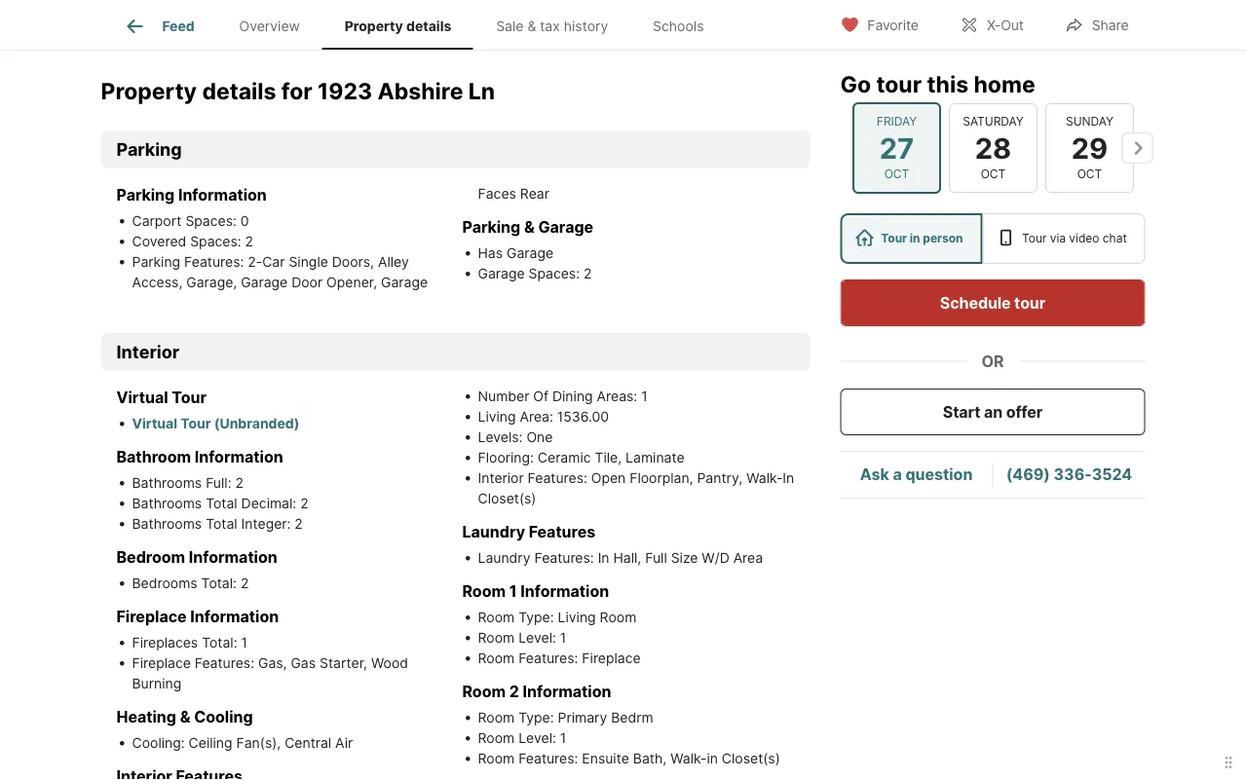 Task type: locate. For each thing, give the bounding box(es) containing it.
walk- right pantry, at the bottom
[[747, 470, 783, 487]]

2 inside parking & garage has garage garage spaces: 2
[[584, 265, 592, 282]]

level: for 2
[[519, 730, 556, 747]]

2 horizontal spatial oct
[[1077, 167, 1102, 181]]

level: inside room 2 information room type: primary bedrm room level: 1 room features: ensuite bath, walk-in closet(s)
[[519, 730, 556, 747]]

0 horizontal spatial property
[[101, 77, 197, 104]]

garage down has
[[478, 265, 525, 282]]

& inside heating & cooling cooling: ceiling fan(s), central air
[[180, 708, 190, 727]]

oct for 27
[[884, 167, 909, 181]]

1
[[642, 388, 648, 405], [510, 582, 517, 601], [560, 630, 567, 647], [241, 635, 248, 651], [560, 730, 567, 747]]

information up full:
[[195, 448, 283, 467]]

fireplace up the "fireplaces"
[[116, 608, 187, 627]]

1 horizontal spatial living
[[558, 609, 596, 626]]

parking information carport spaces: 0 covered spaces: 2
[[116, 185, 267, 250]]

information up "0"
[[178, 185, 267, 204]]

None button
[[852, 102, 941, 194], [949, 103, 1038, 193], [1045, 103, 1134, 193], [852, 102, 941, 194], [949, 103, 1038, 193], [1045, 103, 1134, 193]]

& up ceiling
[[180, 708, 190, 727]]

virtual tour (unbranded) link
[[132, 416, 300, 432]]

2
[[245, 233, 254, 250], [584, 265, 592, 282], [235, 475, 244, 492], [300, 495, 309, 512], [295, 516, 303, 532], [241, 575, 249, 592], [510, 683, 519, 702]]

0 vertical spatial total:
[[201, 575, 237, 592]]

1 vertical spatial type:
[[519, 710, 554, 726]]

tour in person option
[[841, 213, 983, 264]]

via
[[1051, 232, 1066, 246]]

1 horizontal spatial property
[[345, 18, 403, 34]]

list box
[[841, 213, 1146, 264]]

1 horizontal spatial in
[[910, 232, 921, 246]]

1 vertical spatial in
[[598, 550, 610, 567]]

0 vertical spatial in
[[910, 232, 921, 246]]

floorplan,
[[630, 470, 694, 487]]

tour
[[877, 70, 922, 97], [1015, 293, 1046, 312]]

walk-
[[747, 470, 783, 487], [671, 751, 707, 767]]

type: left the primary
[[519, 710, 554, 726]]

details for property details
[[406, 18, 452, 34]]

information up gas,
[[190, 608, 279, 627]]

3 bathrooms from the top
[[132, 516, 202, 532]]

1 vertical spatial details
[[202, 77, 276, 104]]

0 vertical spatial in
[[783, 470, 795, 487]]

0 vertical spatial laundry
[[463, 523, 526, 542]]

2 type: from the top
[[519, 710, 554, 726]]

of
[[534, 388, 549, 405]]

laundry down features
[[478, 550, 531, 567]]

0 horizontal spatial walk-
[[671, 751, 707, 767]]

1 vertical spatial spaces:
[[190, 233, 241, 250]]

information inside "bathroom information bathrooms full: 2 bathrooms total decimal: 2 bathrooms total integer: 2"
[[195, 448, 283, 467]]

number of dining areas: 1 living area: 1536.00 levels: one flooring: ceramic tile, laminate
[[478, 388, 685, 466]]

property details
[[345, 18, 452, 34]]

fan(s),
[[236, 735, 281, 752]]

spaces: left "0"
[[186, 213, 237, 229]]

property inside 'tab'
[[345, 18, 403, 34]]

0 horizontal spatial oct
[[884, 167, 909, 181]]

parking features:
[[132, 254, 248, 270]]

1 vertical spatial bathrooms
[[132, 495, 202, 512]]

living up levels:
[[478, 409, 516, 425]]

fireplace information fireplaces total: 1
[[116, 608, 279, 651]]

2 vertical spatial spaces:
[[529, 265, 580, 282]]

heating
[[116, 708, 176, 727]]

1 vertical spatial living
[[558, 609, 596, 626]]

schedule tour button
[[841, 280, 1146, 327]]

fireplace down the "fireplaces"
[[132, 655, 191, 672]]

open floorplan, pantry, walk-in closet(s)
[[478, 470, 795, 507]]

living inside room 1 information room type: living room room level: 1 room features: fireplace
[[558, 609, 596, 626]]

parking for parking & garage has garage garage spaces: 2
[[463, 218, 521, 237]]

2 oct from the left
[[981, 167, 1006, 181]]

& inside sale & tax history tab
[[528, 18, 536, 34]]

features: down the primary
[[519, 751, 578, 767]]

0 vertical spatial type:
[[519, 609, 554, 626]]

1 type: from the top
[[519, 609, 554, 626]]

in right bath,
[[707, 751, 718, 767]]

tour left via at the right top of page
[[1023, 232, 1047, 246]]

gas,
[[258, 655, 287, 672]]

friday 27 oct
[[877, 114, 917, 181]]

room 2 information room type: primary bedrm room level: 1 room features: ensuite bath, walk-in closet(s)
[[463, 683, 781, 767]]

2 inside 'parking information carport spaces: 0 covered spaces: 2'
[[245, 233, 254, 250]]

or
[[982, 352, 1005, 371]]

tour up bathroom
[[181, 416, 211, 432]]

details for property details for 1923 abshire ln
[[202, 77, 276, 104]]

& left "tax"
[[528, 18, 536, 34]]

favorite
[[868, 17, 919, 34]]

walk- inside room 2 information room type: primary bedrm room level: 1 room features: ensuite bath, walk-in closet(s)
[[671, 751, 707, 767]]

features:
[[184, 254, 244, 270], [528, 470, 588, 487], [535, 550, 594, 567], [519, 650, 578, 667], [195, 655, 254, 672], [519, 751, 578, 767]]

ceramic
[[538, 450, 591, 466]]

0 vertical spatial level:
[[519, 630, 556, 647]]

0 horizontal spatial details
[[202, 77, 276, 104]]

integer:
[[241, 516, 291, 532]]

bathrooms
[[132, 475, 202, 492], [132, 495, 202, 512], [132, 516, 202, 532]]

1 horizontal spatial tour
[[1015, 293, 1046, 312]]

garage right has
[[507, 245, 554, 261]]

0 vertical spatial bathrooms
[[132, 475, 202, 492]]

oct for 29
[[1077, 167, 1102, 181]]

1 vertical spatial closet(s)
[[722, 751, 781, 767]]

spaces: inside parking & garage has garage garage spaces: 2
[[529, 265, 580, 282]]

2-
[[248, 254, 262, 270]]

oct down 28
[[981, 167, 1006, 181]]

information down the integer:
[[189, 548, 278, 567]]

fireplaces
[[132, 635, 198, 651]]

3524
[[1092, 465, 1133, 484]]

total: inside the fireplace information fireplaces total: 1
[[202, 635, 237, 651]]

0 horizontal spatial interior
[[116, 341, 179, 362]]

tour up friday
[[877, 70, 922, 97]]

information inside bedroom information bedrooms total: 2
[[189, 548, 278, 567]]

27
[[879, 131, 914, 165]]

1 horizontal spatial interior
[[478, 470, 524, 487]]

features: up the primary
[[519, 650, 578, 667]]

fireplace features:
[[132, 655, 258, 672]]

in left person
[[910, 232, 921, 246]]

features: down features
[[535, 550, 594, 567]]

single
[[289, 254, 328, 270]]

spaces: up parking features:
[[190, 233, 241, 250]]

information for fireplace
[[190, 608, 279, 627]]

features: down ceramic
[[528, 470, 588, 487]]

features: down the fireplace information fireplaces total: 1
[[195, 655, 254, 672]]

type: inside room 1 information room type: living room room level: 1 room features: fireplace
[[519, 609, 554, 626]]

1 vertical spatial in
[[707, 751, 718, 767]]

property down feed "link"
[[101, 77, 197, 104]]

2 vertical spatial &
[[180, 708, 190, 727]]

levels:
[[478, 429, 523, 446]]

& down rear
[[524, 218, 535, 237]]

closet(s) inside open floorplan, pantry, walk-in closet(s)
[[478, 491, 536, 507]]

living down laundry features laundry features: in hall, full size w/d area
[[558, 609, 596, 626]]

total
[[206, 495, 238, 512], [206, 516, 238, 532]]

parking inside 'parking information carport spaces: 0 covered spaces: 2'
[[116, 185, 175, 204]]

type: for 1
[[519, 609, 554, 626]]

oct inside sunday 29 oct
[[1077, 167, 1102, 181]]

oct down 29
[[1077, 167, 1102, 181]]

2 inside room 2 information room type: primary bedrm room level: 1 room features: ensuite bath, walk-in closet(s)
[[510, 683, 519, 702]]

features
[[529, 523, 596, 542]]

this
[[927, 70, 969, 97]]

number
[[478, 388, 530, 405]]

type: for 2
[[519, 710, 554, 726]]

in left hall,
[[598, 550, 610, 567]]

information up the primary
[[523, 683, 612, 702]]

1 horizontal spatial oct
[[981, 167, 1006, 181]]

property details for 1923 abshire ln
[[101, 77, 495, 104]]

interior for interior features:
[[478, 470, 524, 487]]

1 level: from the top
[[519, 630, 556, 647]]

walk- inside open floorplan, pantry, walk-in closet(s)
[[747, 470, 783, 487]]

&
[[528, 18, 536, 34], [524, 218, 535, 237], [180, 708, 190, 727]]

tab list
[[101, 0, 742, 50]]

0 horizontal spatial closet(s)
[[478, 491, 536, 507]]

1 oct from the left
[[884, 167, 909, 181]]

1 vertical spatial total
[[206, 516, 238, 532]]

total: for bedroom
[[201, 575, 237, 592]]

0 vertical spatial closet(s)
[[478, 491, 536, 507]]

fireplace up bedrm
[[582, 650, 641, 667]]

tour inside schedule tour button
[[1015, 293, 1046, 312]]

garage down the alley
[[381, 274, 428, 291]]

oct inside 'friday 27 oct'
[[884, 167, 909, 181]]

garage down "2-"
[[241, 274, 288, 291]]

bathroom
[[116, 448, 191, 467]]

walk- right bath,
[[671, 751, 707, 767]]

interior down access,
[[116, 341, 179, 362]]

1 horizontal spatial in
[[783, 470, 795, 487]]

oct
[[884, 167, 909, 181], [981, 167, 1006, 181], [1077, 167, 1102, 181]]

1 horizontal spatial closet(s)
[[722, 751, 781, 767]]

information down features
[[521, 582, 609, 601]]

information inside the fireplace information fireplaces total: 1
[[190, 608, 279, 627]]

room
[[463, 582, 506, 601], [478, 609, 515, 626], [600, 609, 637, 626], [478, 630, 515, 647], [478, 650, 515, 667], [463, 683, 506, 702], [478, 710, 515, 726], [478, 730, 515, 747], [478, 751, 515, 767]]

0 vertical spatial property
[[345, 18, 403, 34]]

next image
[[1122, 132, 1154, 164]]

garage
[[538, 218, 594, 237], [507, 245, 554, 261], [478, 265, 525, 282], [241, 274, 288, 291], [381, 274, 428, 291]]

1 bathrooms from the top
[[132, 475, 202, 492]]

tour via video chat
[[1023, 232, 1128, 246]]

type: down features
[[519, 609, 554, 626]]

0 horizontal spatial living
[[478, 409, 516, 425]]

interior for interior
[[116, 341, 179, 362]]

ensuite
[[582, 751, 630, 767]]

alley
[[378, 254, 409, 270]]

1 horizontal spatial details
[[406, 18, 452, 34]]

0 vertical spatial total
[[206, 495, 238, 512]]

2 vertical spatial bathrooms
[[132, 516, 202, 532]]

tour
[[881, 232, 908, 246], [1023, 232, 1047, 246], [172, 388, 207, 407], [181, 416, 211, 432]]

in
[[783, 470, 795, 487], [598, 550, 610, 567]]

total: inside bedroom information bedrooms total: 2
[[201, 575, 237, 592]]

go tour this home
[[841, 70, 1036, 97]]

(469) 336-3524 link
[[1007, 465, 1133, 484]]

1 horizontal spatial walk-
[[747, 470, 783, 487]]

schools
[[653, 18, 704, 34]]

total: up the fireplace information fireplaces total: 1
[[201, 575, 237, 592]]

tour up virtual tour (unbranded) link
[[172, 388, 207, 407]]

cooling:
[[132, 735, 185, 752]]

interior down the flooring:
[[478, 470, 524, 487]]

& for parking
[[524, 218, 535, 237]]

level: inside room 1 information room type: living room room level: 1 room features: fireplace
[[519, 630, 556, 647]]

oct inside saturday 28 oct
[[981, 167, 1006, 181]]

details up abshire
[[406, 18, 452, 34]]

tour right the schedule
[[1015, 293, 1046, 312]]

information for bathroom
[[195, 448, 283, 467]]

oct down 27
[[884, 167, 909, 181]]

1 inside number of dining areas: 1 living area: 1536.00 levels: one flooring: ceramic tile, laminate
[[642, 388, 648, 405]]

garage down rear
[[538, 218, 594, 237]]

0 horizontal spatial in
[[598, 550, 610, 567]]

interior
[[116, 341, 179, 362], [478, 470, 524, 487]]

28
[[975, 131, 1012, 165]]

2 level: from the top
[[519, 730, 556, 747]]

living inside number of dining areas: 1 living area: 1536.00 levels: one flooring: ceramic tile, laminate
[[478, 409, 516, 425]]

spaces: down rear
[[529, 265, 580, 282]]

1 vertical spatial level:
[[519, 730, 556, 747]]

in inside open floorplan, pantry, walk-in closet(s)
[[783, 470, 795, 487]]

in inside option
[[910, 232, 921, 246]]

0 vertical spatial tour
[[877, 70, 922, 97]]

fireplace
[[116, 608, 187, 627], [582, 650, 641, 667], [132, 655, 191, 672]]

details left for
[[202, 77, 276, 104]]

1 vertical spatial walk-
[[671, 751, 707, 767]]

& for sale
[[528, 18, 536, 34]]

0 vertical spatial &
[[528, 18, 536, 34]]

out
[[1001, 17, 1024, 34]]

parking inside parking & garage has garage garage spaces: 2
[[463, 218, 521, 237]]

1 vertical spatial interior
[[478, 470, 524, 487]]

home
[[974, 70, 1036, 97]]

oct for 28
[[981, 167, 1006, 181]]

0 vertical spatial spaces:
[[186, 213, 237, 229]]

living for dining
[[478, 409, 516, 425]]

property up 1923
[[345, 18, 403, 34]]

in inside laundry features laundry features: in hall, full size w/d area
[[598, 550, 610, 567]]

in right pantry, at the bottom
[[783, 470, 795, 487]]

0 vertical spatial walk-
[[747, 470, 783, 487]]

living for information
[[558, 609, 596, 626]]

ask
[[860, 465, 890, 484]]

parking
[[116, 138, 182, 160], [116, 185, 175, 204], [463, 218, 521, 237], [132, 254, 180, 270]]

1 inside room 2 information room type: primary bedrm room level: 1 room features: ensuite bath, walk-in closet(s)
[[560, 730, 567, 747]]

details inside 'tab'
[[406, 18, 452, 34]]

area
[[734, 550, 763, 567]]

tour via video chat option
[[983, 213, 1146, 264]]

0 vertical spatial living
[[478, 409, 516, 425]]

1 vertical spatial property
[[101, 77, 197, 104]]

1 inside the fireplace information fireplaces total: 1
[[241, 635, 248, 651]]

spaces: for parking information
[[190, 233, 241, 250]]

0 horizontal spatial tour
[[877, 70, 922, 97]]

ask a question link
[[860, 465, 973, 484]]

information inside 'parking information carport spaces: 0 covered spaces: 2'
[[178, 185, 267, 204]]

information inside room 2 information room type: primary bedrm room level: 1 room features: ensuite bath, walk-in closet(s)
[[523, 683, 612, 702]]

laundry down interior features:
[[463, 523, 526, 542]]

full:
[[206, 475, 232, 492]]

& inside parking & garage has garage garage spaces: 2
[[524, 218, 535, 237]]

1 vertical spatial &
[[524, 218, 535, 237]]

fireplace inside room 1 information room type: living room room level: 1 room features: fireplace
[[582, 650, 641, 667]]

fireplace inside the fireplace information fireplaces total: 1
[[116, 608, 187, 627]]

type:
[[519, 609, 554, 626], [519, 710, 554, 726]]

type: inside room 2 information room type: primary bedrm room level: 1 room features: ensuite bath, walk-in closet(s)
[[519, 710, 554, 726]]

information inside room 1 information room type: living room room level: 1 room features: fireplace
[[521, 582, 609, 601]]

3 oct from the left
[[1077, 167, 1102, 181]]

laundry
[[463, 523, 526, 542], [478, 550, 531, 567]]

0 vertical spatial details
[[406, 18, 452, 34]]

dining
[[553, 388, 593, 405]]

0 horizontal spatial in
[[707, 751, 718, 767]]

fireplace for information
[[116, 608, 187, 627]]

total: up fireplace features:
[[202, 635, 237, 651]]

laminate
[[626, 450, 685, 466]]

in inside room 2 information room type: primary bedrm room level: 1 room features: ensuite bath, walk-in closet(s)
[[707, 751, 718, 767]]

tile,
[[595, 450, 622, 466]]

0
[[241, 213, 249, 229]]

1 vertical spatial total:
[[202, 635, 237, 651]]

1 vertical spatial tour
[[1015, 293, 1046, 312]]

0 vertical spatial interior
[[116, 341, 179, 362]]

0 vertical spatial virtual
[[116, 388, 168, 407]]



Task type: describe. For each thing, give the bounding box(es) containing it.
sale & tax history tab
[[474, 3, 631, 50]]

schedule tour
[[941, 293, 1046, 312]]

2 inside bedroom information bedrooms total: 2
[[241, 575, 249, 592]]

tour left person
[[881, 232, 908, 246]]

parking & garage has garage garage spaces: 2
[[463, 218, 594, 282]]

w/d
[[702, 550, 730, 567]]

friday
[[877, 114, 917, 128]]

1923
[[318, 77, 373, 104]]

in for features
[[598, 550, 610, 567]]

faces
[[478, 185, 517, 202]]

x-out button
[[943, 4, 1041, 44]]

1 vertical spatial virtual
[[132, 416, 177, 432]]

parking for parking features:
[[132, 254, 180, 270]]

starter,
[[320, 655, 368, 672]]

tab list containing feed
[[101, 0, 742, 50]]

start an offer button
[[841, 389, 1146, 436]]

overview
[[239, 18, 300, 34]]

schools tab
[[631, 3, 727, 50]]

go
[[841, 70, 872, 97]]

central
[[285, 735, 332, 752]]

burning
[[132, 676, 181, 692]]

features: inside room 1 information room type: living room room level: 1 room features: fireplace
[[519, 650, 578, 667]]

saturday 28 oct
[[963, 114, 1024, 181]]

carport
[[132, 213, 182, 229]]

cooling
[[194, 708, 253, 727]]

sale
[[496, 18, 524, 34]]

open
[[591, 470, 626, 487]]

parking for parking information carport spaces: 0 covered spaces: 2
[[116, 185, 175, 204]]

area:
[[520, 409, 553, 425]]

an
[[985, 403, 1003, 422]]

full
[[646, 550, 667, 567]]

virtual tour virtual tour (unbranded)
[[116, 388, 300, 432]]

bedroom information bedrooms total: 2
[[116, 548, 278, 592]]

share
[[1092, 17, 1129, 34]]

property for property details
[[345, 18, 403, 34]]

sunday
[[1066, 114, 1114, 128]]

air
[[335, 735, 353, 752]]

features: inside laundry features laundry features: in hall, full size w/d area
[[535, 550, 594, 567]]

size
[[671, 550, 698, 567]]

video
[[1070, 232, 1100, 246]]

start an offer
[[943, 403, 1043, 422]]

opener,
[[327, 274, 377, 291]]

total: for fireplace
[[202, 635, 237, 651]]

feed link
[[123, 15, 195, 38]]

pantry,
[[697, 470, 743, 487]]

bathroom information bathrooms full: 2 bathrooms total decimal: 2 bathrooms total integer: 2
[[116, 448, 309, 532]]

tour in person
[[881, 232, 964, 246]]

start
[[943, 403, 981, 422]]

favorite button
[[824, 4, 936, 44]]

share button
[[1049, 4, 1146, 44]]

x-out
[[987, 17, 1024, 34]]

information for bedroom
[[189, 548, 278, 567]]

interior features:
[[478, 470, 591, 487]]

tour for go
[[877, 70, 922, 97]]

room 1 information room type: living room room level: 1 room features: fireplace
[[463, 582, 641, 667]]

(469) 336-3524
[[1007, 465, 1133, 484]]

2-car single doors, alley access, garage, garage door opener, garage faces rear
[[132, 185, 550, 291]]

primary
[[558, 710, 608, 726]]

rear
[[520, 185, 550, 202]]

gas, gas starter, wood burning
[[132, 655, 408, 692]]

(469)
[[1007, 465, 1051, 484]]

spaces: for parking & garage
[[529, 265, 580, 282]]

doors,
[[332, 254, 374, 270]]

property details tab
[[323, 3, 474, 50]]

property for property details for 1923 abshire ln
[[101, 77, 197, 104]]

2 bathrooms from the top
[[132, 495, 202, 512]]

has
[[478, 245, 503, 261]]

2 total from the top
[[206, 516, 238, 532]]

saturday
[[963, 114, 1024, 128]]

1 vertical spatial laundry
[[478, 550, 531, 567]]

bath,
[[633, 751, 667, 767]]

door
[[292, 274, 323, 291]]

access,
[[132, 274, 183, 291]]

(unbranded)
[[214, 416, 300, 432]]

areas:
[[597, 388, 638, 405]]

question
[[906, 465, 973, 484]]

person
[[923, 232, 964, 246]]

heating & cooling cooling: ceiling fan(s), central air
[[116, 708, 353, 752]]

information for parking
[[178, 185, 267, 204]]

1536.00
[[557, 409, 609, 425]]

features: up garage,
[[184, 254, 244, 270]]

history
[[564, 18, 609, 34]]

bedrooms
[[132, 575, 198, 592]]

tour for schedule
[[1015, 293, 1046, 312]]

one
[[527, 429, 553, 446]]

overview tab
[[217, 3, 323, 50]]

list box containing tour in person
[[841, 213, 1146, 264]]

schedule
[[941, 293, 1011, 312]]

level: for 1
[[519, 630, 556, 647]]

closet(s) inside room 2 information room type: primary bedrm room level: 1 room features: ensuite bath, walk-in closet(s)
[[722, 751, 781, 767]]

hall,
[[614, 550, 642, 567]]

ask a question
[[860, 465, 973, 484]]

1 total from the top
[[206, 495, 238, 512]]

sale & tax history
[[496, 18, 609, 34]]

decimal:
[[241, 495, 297, 512]]

laundry features laundry features: in hall, full size w/d area
[[463, 523, 763, 567]]

in for floorplan,
[[783, 470, 795, 487]]

fireplace for features:
[[132, 655, 191, 672]]

for
[[282, 77, 313, 104]]

wood
[[371, 655, 408, 672]]

parking for parking
[[116, 138, 182, 160]]

29
[[1072, 131, 1108, 165]]

features: inside room 2 information room type: primary bedrm room level: 1 room features: ensuite bath, walk-in closet(s)
[[519, 751, 578, 767]]

336-
[[1054, 465, 1092, 484]]

& for heating
[[180, 708, 190, 727]]

bedroom
[[116, 548, 185, 567]]



Task type: vqa. For each thing, say whether or not it's contained in the screenshot.
Parking associated with Parking
yes



